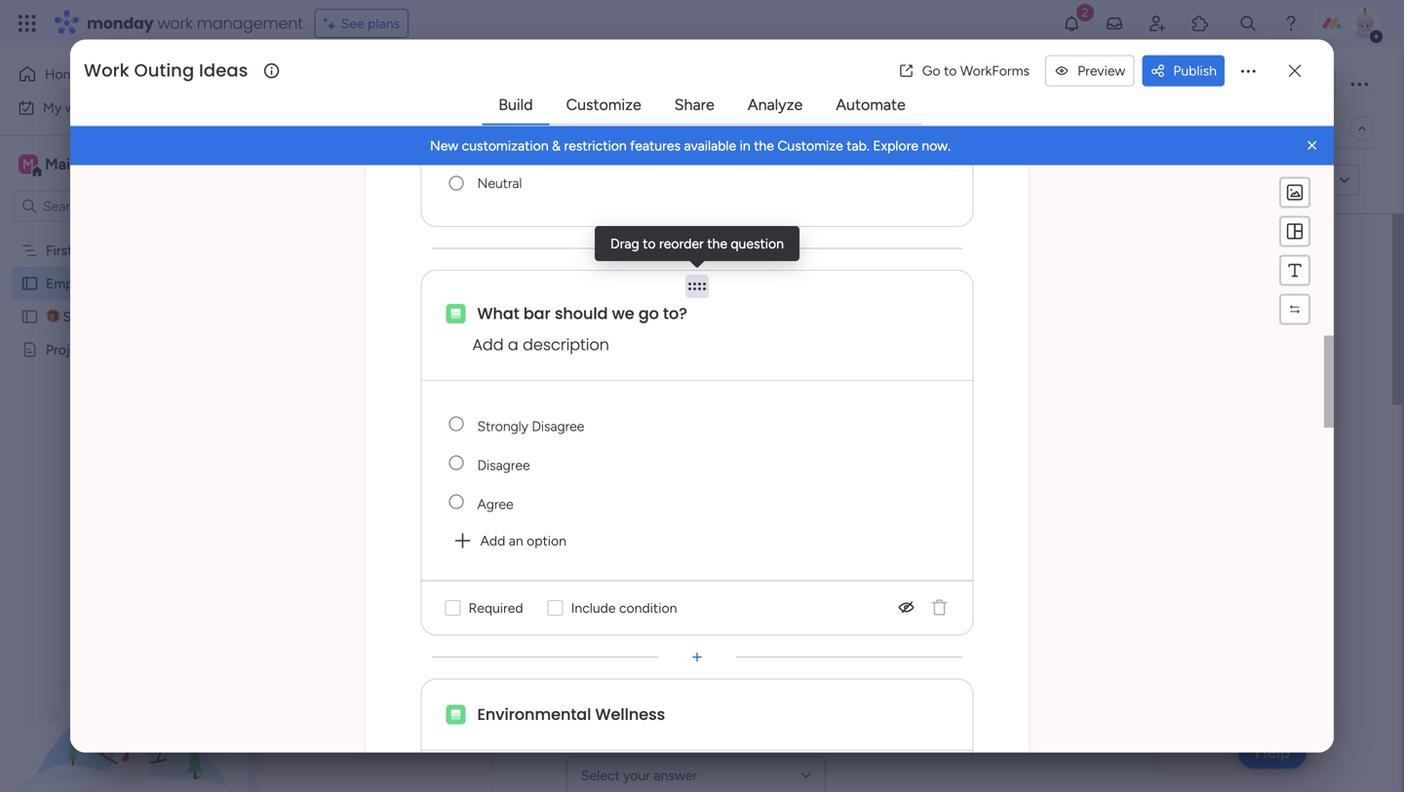 Task type: locate. For each thing, give the bounding box(es) containing it.
0 horizontal spatial &
[[153, 342, 162, 358]]

component__icon image left what
[[446, 304, 466, 324]]

the right in
[[754, 138, 774, 154]]

Department field
[[566, 530, 1084, 569]]

add inside button
[[480, 533, 505, 550]]

work right my
[[65, 99, 95, 116]]

1 vertical spatial disagree
[[477, 457, 530, 474]]

0 horizontal spatial well-
[[110, 275, 139, 292]]

1 vertical spatial automate
[[1257, 120, 1318, 137]]

secret
[[63, 309, 103, 325]]

0 vertical spatial disagree
[[532, 418, 585, 435]]

build link
[[483, 87, 549, 123]]

component__icon image left environmental
[[446, 706, 466, 725]]

condition
[[619, 600, 677, 617]]

my
[[43, 99, 62, 116]]

activity button
[[1139, 68, 1232, 99]]

form
[[1269, 172, 1299, 189]]

0 vertical spatial component__icon image
[[446, 304, 466, 324]]

requests
[[93, 342, 150, 358]]

list box
[[0, 230, 249, 630]]

0 horizontal spatial work
[[65, 99, 95, 116]]

features
[[630, 138, 681, 154]]

& right requests
[[153, 342, 162, 358]]

1 vertical spatial employee well-being survey
[[46, 275, 217, 292]]

1 horizontal spatial customize
[[778, 138, 843, 154]]

copy
[[1233, 172, 1266, 189]]

option
[[0, 233, 249, 237]]

name group containing job role
[[566, 593, 1084, 706]]

Employee well-being survey field
[[292, 62, 734, 105]]

1 vertical spatial add
[[480, 533, 505, 550]]

4 name group from the top
[[566, 706, 1084, 793]]

0 vertical spatial the
[[754, 138, 774, 154]]

1 vertical spatial the
[[707, 236, 727, 252]]

help
[[1255, 743, 1290, 763]]

my work
[[43, 99, 95, 116]]

1 vertical spatial being
[[139, 275, 174, 292]]

restriction
[[564, 138, 627, 154]]

&
[[552, 138, 561, 154], [153, 342, 162, 358]]

wellness right environmental
[[595, 704, 665, 726]]

2 vertical spatial being
[[809, 302, 899, 345]]

employee well-being survey
[[296, 62, 729, 105], [46, 275, 217, 292], [566, 302, 1012, 345]]

name group containing general wellness
[[566, 706, 1084, 793]]

main
[[45, 155, 79, 174]]

customize inside customize link
[[566, 96, 641, 114]]

0 vertical spatial well-
[[455, 62, 532, 105]]

component__icon image for what
[[446, 304, 466, 324]]

an
[[509, 533, 523, 550]]

the
[[754, 138, 774, 154], [707, 236, 727, 252]]

1 horizontal spatial &
[[552, 138, 561, 154]]

help button
[[1239, 737, 1307, 769]]

1 vertical spatial well-
[[110, 275, 139, 292]]

form form containing employee well-being survey
[[258, 214, 1402, 793]]

2 vertical spatial employee well-being survey
[[566, 302, 1012, 345]]

disagree down name
[[532, 418, 585, 435]]

integrate
[[1062, 120, 1118, 137]]

& inside banner banner
[[552, 138, 561, 154]]

0 horizontal spatial employee
[[46, 275, 106, 292]]

the right reorder
[[707, 236, 727, 252]]

0 vertical spatial customize
[[566, 96, 641, 114]]

share
[[675, 96, 715, 114]]

component__icon image
[[446, 304, 466, 324], [446, 706, 466, 725]]

employee well-being survey inside form form
[[566, 302, 1012, 345]]

0 vertical spatial work
[[158, 12, 193, 34]]

disagree button
[[474, 444, 906, 483]]

customization tools toolbar
[[1279, 177, 1311, 325]]

name group
[[566, 366, 1084, 480], [566, 480, 1084, 593], [566, 593, 1084, 706], [566, 706, 1084, 793]]

3 name group from the top
[[566, 593, 1084, 706]]

available
[[684, 138, 736, 154]]

None field
[[474, 164, 949, 203]]

1 form from the left
[[387, 120, 419, 137]]

& for customization
[[552, 138, 561, 154]]

employee well-being survey up add view icon
[[296, 62, 729, 105]]

reorder
[[659, 236, 704, 252]]

preview button
[[1045, 55, 1134, 86]]

2 horizontal spatial survey
[[907, 302, 1012, 345]]

form button up powered
[[372, 113, 433, 144]]

1 vertical spatial component__icon image
[[446, 706, 466, 725]]

2 horizontal spatial being
[[809, 302, 899, 345]]

2 vertical spatial well-
[[729, 302, 809, 345]]

add new question image
[[687, 648, 707, 668]]

2 form button from the left
[[433, 113, 494, 144]]

0 horizontal spatial disagree
[[477, 457, 530, 474]]

0 vertical spatial to
[[944, 63, 957, 79]]

1 horizontal spatial work
[[158, 12, 193, 34]]

1 vertical spatial customize
[[778, 138, 843, 154]]

management
[[197, 12, 303, 34]]

1 component__icon image from the top
[[446, 304, 466, 324]]

to right the go on the right
[[944, 63, 957, 79]]

powered
[[391, 172, 453, 190]]

workforms logo image
[[481, 165, 592, 196]]

& for requests
[[153, 342, 162, 358]]

automate up tab.
[[836, 96, 906, 114]]

0 horizontal spatial to
[[643, 236, 656, 252]]

ruby anderson image
[[1350, 8, 1381, 39]]

0 vertical spatial menu image
[[1285, 222, 1305, 242]]

my work button
[[12, 92, 210, 123]]

lottie animation image
[[0, 596, 249, 793]]

bar
[[524, 303, 551, 325]]

2 component__icon image from the top
[[446, 706, 466, 725]]

Work Outing Ideas field
[[79, 58, 261, 84]]

employee well-being survey down "question"
[[566, 302, 1012, 345]]

0 vertical spatial being
[[532, 62, 620, 105]]

to
[[944, 63, 957, 79], [643, 236, 656, 252]]

drag to reorder the question
[[610, 236, 784, 252]]

list box containing first board
[[0, 230, 249, 630]]

form button left add view icon
[[433, 113, 494, 144]]

1 horizontal spatial disagree
[[532, 418, 585, 435]]

work for monday
[[158, 12, 193, 34]]

0 vertical spatial survey
[[627, 62, 729, 105]]

inbox image
[[1105, 14, 1124, 33]]

environmental
[[477, 704, 591, 726]]

close image
[[1303, 136, 1322, 156]]

form form
[[70, 0, 1334, 793], [258, 214, 1402, 793]]

what
[[477, 303, 519, 325]]

1 name group from the top
[[566, 366, 1084, 480]]

agree button
[[474, 483, 906, 522]]

0 vertical spatial employee
[[296, 62, 447, 105]]

well-
[[455, 62, 532, 105], [110, 275, 139, 292], [729, 302, 809, 345]]

to inside button
[[944, 63, 957, 79]]

2 menu image from the top
[[1285, 261, 1305, 281]]

add left an
[[480, 533, 505, 550]]

0 vertical spatial automate
[[836, 96, 906, 114]]

name group containing name
[[566, 366, 1084, 480]]

1 horizontal spatial the
[[754, 138, 774, 154]]

add a description
[[472, 334, 609, 356]]

should
[[555, 303, 608, 325]]

work up work outing ideas 'field'
[[158, 12, 193, 34]]

1 vertical spatial employee
[[46, 275, 106, 292]]

build
[[499, 96, 533, 114]]

we
[[612, 303, 635, 325]]

0 vertical spatial add
[[472, 334, 504, 356]]

in
[[740, 138, 751, 154]]

strongly disagree
[[477, 418, 585, 435]]

to right drag
[[643, 236, 656, 252]]

strongly
[[477, 418, 528, 435]]

notifications image
[[1062, 14, 1081, 33]]

0 horizontal spatial customize
[[566, 96, 641, 114]]

tab list
[[482, 86, 922, 125]]

survey
[[627, 62, 729, 105], [177, 275, 217, 292], [907, 302, 1012, 345]]

0 horizontal spatial form
[[387, 120, 419, 137]]

1 vertical spatial work
[[65, 99, 95, 116]]

form
[[387, 120, 419, 137], [448, 120, 479, 137]]

more actions image
[[1238, 61, 1258, 81]]

add an option button
[[445, 526, 574, 557]]

work inside "button"
[[65, 99, 95, 116]]

2 vertical spatial survey
[[907, 302, 1012, 345]]

dapulse integrations image
[[1040, 121, 1054, 136]]

2 horizontal spatial well-
[[729, 302, 809, 345]]

strongly disagree button
[[474, 405, 906, 444]]

0 horizontal spatial being
[[139, 275, 174, 292]]

1 vertical spatial menu image
[[1285, 261, 1305, 281]]

0 vertical spatial &
[[552, 138, 561, 154]]

& left restriction
[[552, 138, 561, 154]]

wellness for environmental wellness
[[595, 704, 665, 726]]

well- up 'santa'
[[110, 275, 139, 292]]

menu image
[[1285, 222, 1305, 242], [1285, 261, 1305, 281]]

1 horizontal spatial automate
[[1257, 120, 1318, 137]]

2 horizontal spatial employee
[[566, 302, 721, 345]]

1 horizontal spatial employee
[[296, 62, 447, 105]]

0 horizontal spatial automate
[[836, 96, 906, 114]]

disagree
[[532, 418, 585, 435], [477, 457, 530, 474]]

customize up restriction
[[566, 96, 641, 114]]

go
[[922, 63, 941, 79]]

to for go
[[944, 63, 957, 79]]

workspace
[[83, 155, 160, 174]]

add
[[472, 334, 504, 356], [480, 533, 505, 550]]

well- up add view icon
[[455, 62, 532, 105]]

1 horizontal spatial to
[[944, 63, 957, 79]]

analyze
[[748, 96, 803, 114]]

being
[[532, 62, 620, 105], [139, 275, 174, 292], [809, 302, 899, 345]]

work
[[158, 12, 193, 34], [65, 99, 95, 116]]

2 vertical spatial employee
[[566, 302, 721, 345]]

customize left tab.
[[778, 138, 843, 154]]

employee inside list box
[[46, 275, 106, 292]]

component__icon image for environmental
[[446, 706, 466, 725]]

1 vertical spatial &
[[153, 342, 162, 358]]

wellness
[[595, 704, 665, 726], [633, 720, 703, 742]]

1 vertical spatial survey
[[177, 275, 217, 292]]

add left a
[[472, 334, 504, 356]]

1 horizontal spatial survey
[[627, 62, 729, 105]]

disagree down strongly
[[477, 457, 530, 474]]

2 form from the left
[[448, 120, 479, 137]]

1 horizontal spatial form
[[448, 120, 479, 137]]

1 vertical spatial to
[[643, 236, 656, 252]]

automate down invite / 1 button
[[1257, 120, 1318, 137]]

by
[[456, 172, 474, 190]]

name
[[566, 381, 614, 403]]

disagree inside strongly disagree button
[[532, 418, 585, 435]]

form up new
[[448, 120, 479, 137]]

disagree inside disagree 'button'
[[477, 457, 530, 474]]

wellness right general
[[633, 720, 703, 742]]

customize
[[566, 96, 641, 114], [778, 138, 843, 154]]

link
[[1302, 172, 1322, 189]]

employee well-being survey up 'santa'
[[46, 275, 217, 292]]

well- down "question"
[[729, 302, 809, 345]]

form up powered
[[387, 120, 419, 137]]



Task type: vqa. For each thing, say whether or not it's contained in the screenshot.
the left Form
yes



Task type: describe. For each thing, give the bounding box(es) containing it.
well- inside list box
[[110, 275, 139, 292]]

being inside form form
[[809, 302, 899, 345]]

include condition
[[571, 600, 677, 617]]

to for drag
[[643, 236, 656, 252]]

employee inside form form
[[566, 302, 721, 345]]

public board image
[[20, 275, 39, 293]]

now.
[[922, 138, 951, 154]]

required
[[469, 600, 523, 617]]

outing
[[134, 58, 194, 83]]

Name field
[[566, 417, 1084, 456]]

workforms
[[960, 63, 1030, 79]]

copy form link
[[1233, 172, 1322, 189]]

what bar should we go to?
[[477, 303, 687, 325]]

question
[[731, 236, 784, 252]]

see plans button
[[315, 9, 409, 38]]

drag
[[610, 236, 639, 252]]

explore
[[873, 138, 919, 154]]

0 vertical spatial employee well-being survey
[[296, 62, 729, 105]]

/
[[1313, 76, 1318, 92]]

description
[[523, 334, 609, 356]]

workspace image
[[19, 154, 38, 175]]

search everything image
[[1238, 14, 1258, 33]]

wellness for general wellness
[[633, 720, 703, 742]]

monday work management
[[87, 12, 303, 34]]

table
[[326, 120, 358, 137]]

publish button
[[1142, 55, 1225, 86]]

new
[[430, 138, 459, 154]]

tab list containing build
[[482, 86, 922, 125]]

see plans
[[341, 15, 400, 32]]

role
[[600, 607, 630, 629]]

banner banner
[[70, 126, 1334, 165]]

job
[[566, 607, 596, 629]]

select product image
[[18, 14, 37, 33]]

first board
[[46, 242, 112, 259]]

invite / 1
[[1275, 76, 1327, 92]]

🎁 secret santa
[[46, 309, 142, 325]]

table button
[[295, 113, 372, 144]]

preview
[[1078, 63, 1126, 79]]

main workspace
[[45, 155, 160, 174]]

home button
[[12, 59, 210, 90]]

apps image
[[1191, 14, 1210, 33]]

general wellness
[[566, 720, 703, 742]]

job role
[[566, 607, 630, 629]]

tab.
[[847, 138, 870, 154]]

autopilot image
[[1233, 115, 1250, 140]]

1 horizontal spatial being
[[532, 62, 620, 105]]

the inside banner banner
[[754, 138, 774, 154]]

2 image
[[1077, 1, 1094, 23]]

form form containing what
[[70, 0, 1334, 793]]

customization
[[462, 138, 549, 154]]

m
[[22, 156, 34, 173]]

🎁
[[46, 309, 59, 325]]

1 horizontal spatial well-
[[455, 62, 532, 105]]

general
[[566, 720, 629, 742]]

0 horizontal spatial the
[[707, 236, 727, 252]]

background color and image selector image
[[1285, 183, 1305, 202]]

option
[[527, 533, 567, 550]]

drag to reorder the question image
[[687, 277, 707, 297]]

to?
[[663, 303, 687, 325]]

share link
[[659, 87, 730, 123]]

2 name group from the top
[[566, 480, 1084, 593]]

1 form button from the left
[[372, 113, 433, 144]]

0 horizontal spatial survey
[[177, 275, 217, 292]]

add for add a description
[[472, 334, 504, 356]]

monday
[[87, 12, 154, 34]]

first
[[46, 242, 73, 259]]

automate inside "tab list"
[[836, 96, 906, 114]]

customize inside banner banner
[[778, 138, 843, 154]]

add view image
[[506, 122, 514, 136]]

work
[[84, 58, 129, 83]]

santa
[[107, 309, 142, 325]]

work for my
[[65, 99, 95, 116]]

add an option
[[480, 533, 567, 550]]

powered by
[[391, 172, 474, 190]]

agree
[[477, 497, 513, 513]]

employee well-being survey inside list box
[[46, 275, 217, 292]]

being inside list box
[[139, 275, 174, 292]]

go
[[639, 303, 659, 325]]

plans
[[368, 15, 400, 32]]

workspace selection element
[[19, 153, 163, 178]]

form for 1st form button from right
[[448, 120, 479, 137]]

public board image
[[20, 308, 39, 326]]

Search in workspace field
[[41, 195, 163, 217]]

see
[[341, 15, 364, 32]]

work outing ideas
[[84, 58, 248, 83]]

ideas
[[199, 58, 248, 83]]

a
[[508, 334, 519, 356]]

include
[[571, 600, 616, 617]]

Job role field
[[566, 643, 1084, 682]]

new customization & restriction features available in the customize tab. explore now.
[[430, 138, 951, 154]]

invite members image
[[1148, 14, 1167, 33]]

lottie animation element
[[0, 596, 249, 793]]

1
[[1322, 76, 1327, 92]]

customize link
[[551, 87, 657, 123]]

form for second form button from right
[[387, 120, 419, 137]]

project
[[46, 342, 90, 358]]

collapse board header image
[[1355, 121, 1370, 137]]

approvals
[[166, 342, 227, 358]]

copy form link button
[[1197, 165, 1330, 196]]

analyze link
[[732, 87, 818, 123]]

help image
[[1281, 14, 1301, 33]]

well- inside form form
[[729, 302, 809, 345]]

board
[[76, 242, 112, 259]]

go to workforms
[[922, 63, 1030, 79]]

go to workforms button
[[891, 55, 1038, 86]]

environmental wellness
[[477, 704, 665, 726]]

home
[[45, 66, 82, 82]]

activity
[[1147, 76, 1195, 92]]

invite
[[1275, 76, 1310, 92]]

add for add an option
[[480, 533, 505, 550]]

publish
[[1173, 63, 1217, 79]]

1 menu image from the top
[[1285, 222, 1305, 242]]



